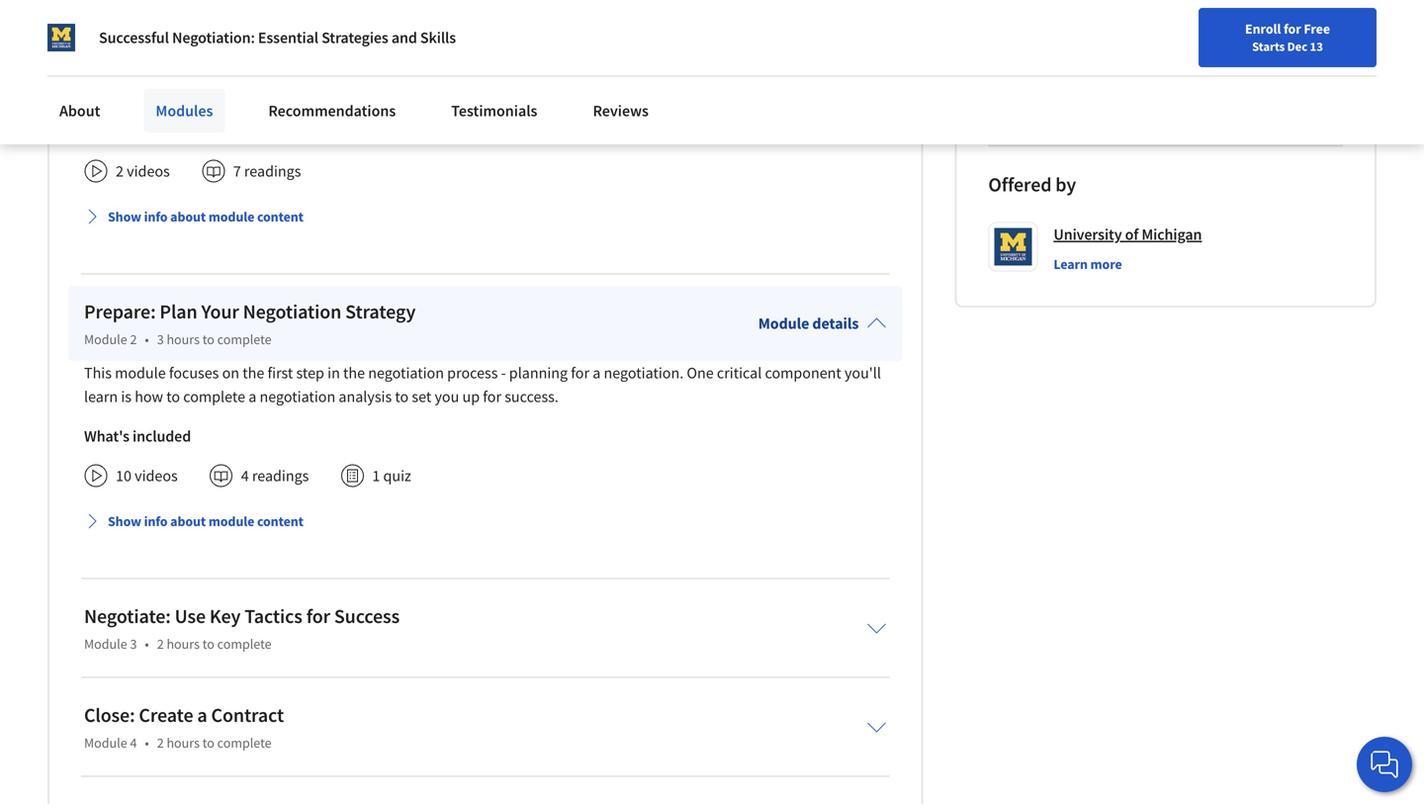 Task type: locate. For each thing, give the bounding box(es) containing it.
prepare: plan your negotiation strategy module 2 • 3 hours to complete
[[84, 300, 416, 349]]

1 hours from the top
[[167, 331, 200, 349]]

0 vertical spatial included
[[133, 122, 191, 142]]

the up analysis
[[343, 363, 365, 383]]

1 vertical spatial show info about module content
[[108, 513, 304, 531]]

2 vertical spatial hours
[[167, 734, 200, 752]]

0 horizontal spatial learn
[[84, 387, 118, 407]]

in right negotiator
[[863, 35, 876, 55]]

None search field
[[282, 12, 609, 52]]

chat with us image
[[1369, 749, 1401, 781]]

focuses
[[169, 363, 219, 383]]

0 vertical spatial negotiation
[[84, 82, 160, 102]]

transactions.
[[291, 59, 377, 78]]

negotiation down "step"
[[260, 387, 336, 407]]

2 about from the top
[[170, 513, 206, 531]]

•
[[145, 331, 149, 349], [145, 635, 149, 653], [145, 734, 149, 752]]

1 vertical spatial what's
[[84, 427, 130, 446]]

0 vertical spatial you'll
[[218, 35, 255, 55]]

what's included for 2
[[84, 122, 191, 142]]

2 vertical spatial you'll
[[845, 363, 882, 383]]

module down close:
[[84, 734, 127, 752]]

0 vertical spatial what's included
[[84, 122, 191, 142]]

1 what's included from the top
[[84, 122, 191, 142]]

show info about module content button
[[76, 199, 312, 235], [76, 504, 312, 539]]

module down the '7'
[[209, 208, 255, 226]]

complete
[[411, 82, 474, 102], [217, 331, 272, 349], [183, 387, 245, 407], [217, 635, 272, 653], [217, 734, 272, 752]]

about
[[59, 101, 100, 121]]

show info about module content button for 10 videos
[[76, 504, 312, 539]]

learn
[[258, 35, 292, 55], [84, 387, 118, 407]]

0 horizontal spatial 3
[[130, 635, 137, 653]]

module down prepare:
[[84, 331, 127, 349]]

state
[[686, 59, 719, 78]]

info
[[144, 208, 168, 226], [144, 513, 168, 531]]

a inside close: create a contract module 4 • 2 hours to complete
[[197, 703, 207, 728]]

2 what's from the top
[[84, 427, 130, 446]]

0 vertical spatial content
[[257, 208, 304, 226]]

0 vertical spatial videos
[[127, 162, 170, 181]]

show info about module content
[[108, 208, 304, 226], [108, 513, 304, 531]]

hours
[[167, 331, 200, 349], [167, 635, 200, 653], [167, 734, 200, 752]]

hours down the plan
[[167, 331, 200, 349]]

2 • from the top
[[145, 635, 149, 653]]

negotiation inside through this course you'll learn and practice the strategies and skills that will help you become a successful negotiator in your personal life and business transactions. after completing this module, you'll be able to state the four key stages of negotiation and what you need to do successfully complete this course.
[[84, 82, 160, 102]]

0 horizontal spatial negotiation
[[84, 82, 160, 102]]

learn down this
[[84, 387, 118, 407]]

)
[[1248, 10, 1252, 28]]

show down "2 videos"
[[108, 208, 141, 226]]

info for 10 videos
[[144, 513, 168, 531]]

your
[[201, 300, 239, 324]]

1 horizontal spatial you'll
[[578, 59, 615, 78]]

videos down modules
[[127, 162, 170, 181]]

3 down the plan
[[157, 331, 164, 349]]

2 info from the top
[[144, 513, 168, 531]]

what's included up "2 videos"
[[84, 122, 191, 142]]

michigan
[[1142, 225, 1203, 245]]

negotiation
[[84, 82, 160, 102], [368, 363, 444, 383], [260, 387, 336, 407]]

and up "transactions." on the left
[[295, 35, 320, 55]]

what's
[[84, 122, 130, 142], [84, 427, 130, 446]]

1 vertical spatial of
[[1126, 225, 1139, 245]]

complete inside negotiate: use key tactics for success module 3 • 2 hours to complete
[[217, 635, 272, 653]]

what's included
[[84, 122, 191, 142], [84, 427, 191, 446]]

0 horizontal spatial in
[[328, 363, 340, 383]]

practice
[[324, 35, 377, 55]]

0 vertical spatial show info about module content
[[108, 208, 304, 226]]

0 vertical spatial readings
[[244, 162, 301, 181]]

skills
[[500, 35, 533, 55]]

0 vertical spatial learn
[[258, 35, 292, 55]]

a
[[709, 35, 717, 55], [593, 363, 601, 383], [249, 387, 257, 407], [197, 703, 207, 728]]

1 vertical spatial learn
[[84, 387, 118, 407]]

included down modules
[[133, 122, 191, 142]]

2 content from the top
[[257, 513, 304, 531]]

university of michigan image
[[47, 24, 75, 51]]

content down 4 readings
[[257, 513, 304, 531]]

to down the your on the left top
[[203, 331, 215, 349]]

siedel
[[1101, 56, 1143, 76]]

modules
[[156, 101, 213, 121]]

1 horizontal spatial in
[[863, 35, 876, 55]]

george
[[1050, 56, 1098, 76]]

a right create at the left bottom of the page
[[197, 703, 207, 728]]

george siedel link
[[1050, 56, 1143, 76]]

1 vertical spatial in
[[328, 363, 340, 383]]

0 horizontal spatial 4
[[130, 734, 137, 752]]

testimonials link
[[440, 89, 550, 133]]

0 vertical spatial 3
[[157, 331, 164, 349]]

that
[[536, 35, 563, 55]]

2 included from the top
[[133, 427, 191, 446]]

this down skills
[[493, 59, 517, 78]]

starts
[[1253, 39, 1286, 54]]

2 show info about module content button from the top
[[76, 504, 312, 539]]

2 inside close: create a contract module 4 • 2 hours to complete
[[157, 734, 164, 752]]

2 vertical spatial module
[[209, 513, 255, 531]]

for up "dec"
[[1284, 20, 1302, 38]]

2 horizontal spatial negotiation
[[368, 363, 444, 383]]

info down "2 videos"
[[144, 208, 168, 226]]

1 what's from the top
[[84, 122, 130, 142]]

complete inside the prepare: plan your negotiation strategy module 2 • 3 hours to complete
[[217, 331, 272, 349]]

you
[[626, 35, 650, 55], [228, 82, 253, 102], [435, 387, 459, 407]]

this
[[143, 35, 168, 55], [493, 59, 517, 78], [477, 82, 501, 102]]

show info about module content down the '7'
[[108, 208, 304, 226]]

1 show info about module content from the top
[[108, 208, 304, 226]]

content for 4 readings
[[257, 513, 304, 531]]

the right on
[[243, 363, 264, 383]]

module
[[209, 208, 255, 226], [115, 363, 166, 383], [209, 513, 255, 531]]

• down create at the left bottom of the page
[[145, 734, 149, 752]]

videos
[[127, 162, 170, 181], [135, 466, 178, 486]]

of inside through this course you'll learn and practice the strategies and skills that will help you become a successful negotiator in your personal life and business transactions. after completing this module, you'll be able to state the four key stages of negotiation and what you need to do successfully complete this course.
[[848, 59, 861, 78]]

hours down create at the left bottom of the page
[[167, 734, 200, 752]]

• down the negotiate:
[[145, 635, 149, 653]]

2 hours from the top
[[167, 635, 200, 653]]

complete down key
[[217, 635, 272, 653]]

university of michigan
[[1054, 225, 1203, 245]]

a up state
[[709, 35, 717, 55]]

0 vertical spatial of
[[848, 59, 861, 78]]

show info about module content button down the '7'
[[76, 199, 312, 235]]

a inside through this course you'll learn and practice the strategies and skills that will help you become a successful negotiator in your personal life and business transactions. after completing this module, you'll be able to state the four key stages of negotiation and what you need to do successfully complete this course.
[[709, 35, 717, 55]]

learn inside through this course you'll learn and practice the strategies and skills that will help you become a successful negotiator in your personal life and business transactions. after completing this module, you'll be able to state the four key stages of negotiation and what you need to do successfully complete this course.
[[258, 35, 292, 55]]

help
[[593, 35, 622, 55]]

0 vertical spatial info
[[144, 208, 168, 226]]

for right up
[[483, 387, 502, 407]]

complete down on
[[183, 387, 245, 407]]

show for 2
[[108, 208, 141, 226]]

1 vertical spatial show info about module content button
[[76, 504, 312, 539]]

0 vertical spatial module
[[209, 208, 255, 226]]

you'll up "business"
[[218, 35, 255, 55]]

1 horizontal spatial learn
[[258, 35, 292, 55]]

learn up "business"
[[258, 35, 292, 55]]

stages
[[803, 59, 845, 78]]

1 vertical spatial included
[[133, 427, 191, 446]]

• inside negotiate: use key tactics for success module 3 • 2 hours to complete
[[145, 635, 149, 653]]

negotiation down your
[[84, 82, 160, 102]]

george siedel image
[[992, 57, 1035, 100]]

1 horizontal spatial 4
[[241, 466, 249, 486]]

1 vertical spatial •
[[145, 635, 149, 653]]

in right "step"
[[328, 363, 340, 383]]

complete down "contract"
[[217, 734, 272, 752]]

to
[[670, 59, 683, 78], [292, 82, 306, 102], [203, 331, 215, 349], [166, 387, 180, 407], [395, 387, 409, 407], [203, 635, 215, 653], [203, 734, 215, 752]]

this left course.
[[477, 82, 501, 102]]

readings right the '7'
[[244, 162, 301, 181]]

0 vertical spatial show
[[108, 208, 141, 226]]

• down prepare:
[[145, 331, 149, 349]]

complete up on
[[217, 331, 272, 349]]

module down the negotiate:
[[84, 635, 127, 653]]

module left the details
[[759, 314, 810, 334]]

complete down completing
[[411, 82, 474, 102]]

negotiation.
[[604, 363, 684, 383]]

4 down close:
[[130, 734, 137, 752]]

3 down the negotiate:
[[130, 635, 137, 653]]

1 vertical spatial this
[[493, 59, 517, 78]]

2 horizontal spatial you
[[626, 35, 650, 55]]

0 vertical spatial 4
[[241, 466, 249, 486]]

0 vertical spatial about
[[170, 208, 206, 226]]

1 info from the top
[[144, 208, 168, 226]]

1 vertical spatial videos
[[135, 466, 178, 486]]

info down the 10 videos
[[144, 513, 168, 531]]

1 included from the top
[[133, 122, 191, 142]]

0 vertical spatial in
[[863, 35, 876, 55]]

to inside negotiate: use key tactics for success module 3 • 2 hours to complete
[[203, 635, 215, 653]]

show down 10
[[108, 513, 141, 531]]

reviews link
[[581, 89, 661, 133]]

0 vertical spatial •
[[145, 331, 149, 349]]

1 about from the top
[[170, 208, 206, 226]]

about down the 10 videos
[[170, 513, 206, 531]]

content down 7 readings
[[257, 208, 304, 226]]

what's included up the 10 videos
[[84, 427, 191, 446]]

about up the plan
[[170, 208, 206, 226]]

close:
[[84, 703, 135, 728]]

module
[[759, 314, 810, 334], [84, 331, 127, 349], [84, 635, 127, 653], [84, 734, 127, 752]]

use
[[175, 604, 206, 629]]

of
[[848, 59, 861, 78], [1126, 225, 1139, 245]]

2
[[116, 162, 124, 181], [130, 331, 137, 349], [157, 635, 164, 653], [157, 734, 164, 752]]

4 right the 10 videos
[[241, 466, 249, 486]]

of right stages
[[848, 59, 861, 78]]

hours down use
[[167, 635, 200, 653]]

1 vertical spatial info
[[144, 513, 168, 531]]

readings
[[244, 162, 301, 181], [252, 466, 309, 486]]

show info about module content button down the 10 videos
[[76, 504, 312, 539]]

to left set
[[395, 387, 409, 407]]

you'll down the details
[[845, 363, 882, 383]]

2 what's included from the top
[[84, 427, 191, 446]]

1 vertical spatial show
[[108, 513, 141, 531]]

3 hours from the top
[[167, 734, 200, 752]]

success.
[[505, 387, 559, 407]]

you up the 'be'
[[626, 35, 650, 55]]

successful negotiation: essential strategies and skills
[[99, 28, 456, 47]]

3 inside negotiate: use key tactics for success module 3 • 2 hours to complete
[[130, 635, 137, 653]]

module up 'how'
[[115, 363, 166, 383]]

2 vertical spatial this
[[477, 82, 501, 102]]

about for 2 videos
[[170, 208, 206, 226]]

1 horizontal spatial of
[[1126, 225, 1139, 245]]

readings left 1
[[252, 466, 309, 486]]

you left up
[[435, 387, 459, 407]]

to down "contract"
[[203, 734, 215, 752]]

1 vertical spatial readings
[[252, 466, 309, 486]]

0 vertical spatial this
[[143, 35, 168, 55]]

hours inside negotiate: use key tactics for success module 3 • 2 hours to complete
[[167, 635, 200, 653]]

module inside the prepare: plan your negotiation strategy module 2 • 3 hours to complete
[[84, 331, 127, 349]]

to down key
[[203, 635, 215, 653]]

1 show info about module content button from the top
[[76, 199, 312, 235]]

show
[[108, 208, 141, 226], [108, 513, 141, 531]]

1 vertical spatial about
[[170, 513, 206, 531]]

1 vertical spatial you
[[228, 82, 253, 102]]

become
[[653, 35, 706, 55]]

0 vertical spatial show info about module content button
[[76, 199, 312, 235]]

show info about module content down the 10 videos
[[108, 513, 304, 531]]

you down "business"
[[228, 82, 253, 102]]

tactics
[[245, 604, 303, 629]]

1 vertical spatial you'll
[[578, 59, 615, 78]]

one
[[687, 363, 714, 383]]

what's down the about
[[84, 122, 130, 142]]

2 vertical spatial you
[[435, 387, 459, 407]]

of left michigan
[[1126, 225, 1139, 245]]

what's up 10
[[84, 427, 130, 446]]

four
[[747, 59, 774, 78]]

1 • from the top
[[145, 331, 149, 349]]

2 vertical spatial negotiation
[[260, 387, 336, 407]]

1 content from the top
[[257, 208, 304, 226]]

this up personal
[[143, 35, 168, 55]]

2 show info about module content from the top
[[108, 513, 304, 531]]

1 vertical spatial hours
[[167, 635, 200, 653]]

2 inside negotiate: use key tactics for success module 3 • 2 hours to complete
[[157, 635, 164, 653]]

negotiation up set
[[368, 363, 444, 383]]

1 vertical spatial content
[[257, 513, 304, 531]]

2 horizontal spatial you'll
[[845, 363, 882, 383]]

is
[[121, 387, 132, 407]]

details
[[813, 314, 859, 334]]

key
[[777, 59, 800, 78]]

course.
[[504, 82, 552, 102]]

in inside through this course you'll learn and practice the strategies and skills that will help you become a successful negotiator in your personal life and business transactions. after completing this module, you'll be able to state the four key stages of negotiation and what you need to do successfully complete this course.
[[863, 35, 876, 55]]

1 horizontal spatial 3
[[157, 331, 164, 349]]

1 vertical spatial 3
[[130, 635, 137, 653]]

2 vertical spatial •
[[145, 734, 149, 752]]

2 show from the top
[[108, 513, 141, 531]]

1 vertical spatial what's included
[[84, 427, 191, 446]]

strategy
[[346, 300, 416, 324]]

3 • from the top
[[145, 734, 149, 752]]

1 vertical spatial 4
[[130, 734, 137, 752]]

the left four
[[722, 59, 744, 78]]

included down 'how'
[[133, 427, 191, 446]]

1 show from the top
[[108, 208, 141, 226]]

about link
[[47, 89, 112, 133]]

menu item
[[1047, 20, 1174, 84]]

you'll
[[218, 35, 255, 55], [578, 59, 615, 78], [845, 363, 882, 383]]

you'll down help
[[578, 59, 615, 78]]

0 vertical spatial what's
[[84, 122, 130, 142]]

1 vertical spatial module
[[115, 363, 166, 383]]

0 vertical spatial hours
[[167, 331, 200, 349]]

in
[[863, 35, 876, 55], [328, 363, 340, 383]]

content for 7 readings
[[257, 208, 304, 226]]

1 horizontal spatial you
[[435, 387, 459, 407]]

essential
[[258, 28, 319, 47]]

the
[[380, 35, 401, 55], [722, 59, 744, 78], [243, 363, 264, 383], [343, 363, 365, 383]]

successful
[[99, 28, 169, 47]]

able
[[638, 59, 666, 78]]

for right tactics
[[306, 604, 330, 629]]

successfully
[[329, 82, 408, 102]]

module down 4 readings
[[209, 513, 255, 531]]

0 horizontal spatial of
[[848, 59, 861, 78]]

videos right 10
[[135, 466, 178, 486]]



Task type: describe. For each thing, give the bounding box(es) containing it.
what's for 2 videos
[[84, 122, 130, 142]]

enroll for free starts dec 13
[[1246, 20, 1331, 54]]

and up after
[[392, 28, 417, 47]]

module inside close: create a contract module 4 • 2 hours to complete
[[84, 734, 127, 752]]

will
[[567, 35, 590, 55]]

show info about module content for 7 readings
[[108, 208, 304, 226]]

on
[[222, 363, 239, 383]]

to left do
[[292, 82, 306, 102]]

learn
[[1054, 256, 1088, 273]]

2 inside the prepare: plan your negotiation strategy module 2 • 3 hours to complete
[[130, 331, 137, 349]]

recommendations link
[[257, 89, 408, 133]]

through
[[84, 35, 140, 55]]

do
[[309, 82, 326, 102]]

to down become
[[670, 59, 683, 78]]

recommendations
[[269, 101, 396, 121]]

planning
[[509, 363, 568, 383]]

1 quiz
[[372, 466, 411, 486]]

info for 2 videos
[[144, 208, 168, 226]]

for inside 'enroll for free starts dec 13'
[[1284, 20, 1302, 38]]

course
[[171, 35, 215, 55]]

1 horizontal spatial negotiation
[[260, 387, 336, 407]]

module,
[[520, 59, 575, 78]]

0 vertical spatial you
[[626, 35, 650, 55]]

0 horizontal spatial you
[[228, 82, 253, 102]]

personal
[[117, 59, 175, 78]]

university of michigan link
[[1054, 222, 1203, 247]]

in inside this module focuses on the first step in the negotiation process - planning for a negotiation. one critical component you'll learn is how to complete a negotiation analysis to set you up for success.
[[328, 363, 340, 383]]

learn more
[[1054, 256, 1123, 273]]

show notifications image
[[1195, 25, 1219, 48]]

• inside close: create a contract module 4 • 2 hours to complete
[[145, 734, 149, 752]]

negotiator
[[791, 35, 860, 55]]

4 readings
[[241, 466, 309, 486]]

for right planning
[[571, 363, 590, 383]]

hours inside close: create a contract module 4 • 2 hours to complete
[[167, 734, 200, 752]]

university
[[1054, 225, 1123, 245]]

negotiation:
[[172, 28, 255, 47]]

this module focuses on the first step in the negotiation process - planning for a negotiation. one critical component you'll learn is how to complete a negotiation analysis to set you up for success.
[[84, 363, 882, 407]]

strategies
[[405, 35, 468, 55]]

after
[[380, 59, 411, 78]]

be
[[618, 59, 635, 78]]

skills
[[420, 28, 456, 47]]

4 inside close: create a contract module 4 • 2 hours to complete
[[130, 734, 137, 752]]

videos for 2 videos
[[127, 162, 170, 181]]

3,952
[[1174, 10, 1205, 28]]

offered
[[989, 172, 1052, 197]]

testimonials
[[451, 101, 538, 121]]

module inside this module focuses on the first step in the negotiation process - planning for a negotiation. one critical component you'll learn is how to complete a negotiation analysis to set you up for success.
[[115, 363, 166, 383]]

2 videos
[[116, 162, 170, 181]]

10 videos
[[116, 466, 178, 486]]

hours inside the prepare: plan your negotiation strategy module 2 • 3 hours to complete
[[167, 331, 200, 349]]

enroll
[[1246, 20, 1282, 38]]

-
[[501, 363, 506, 383]]

key
[[210, 604, 241, 629]]

and left skills
[[472, 35, 497, 55]]

up
[[463, 387, 480, 407]]

need
[[256, 82, 289, 102]]

through this course you'll learn and practice the strategies and skills that will help you become a successful negotiator in your personal life and business transactions. after completing this module, you'll be able to state the four key stages of negotiation and what you need to do successfully complete this course.
[[84, 35, 876, 102]]

readings for 4 readings
[[252, 466, 309, 486]]

to inside the prepare: plan your negotiation strategy module 2 • 3 hours to complete
[[203, 331, 215, 349]]

life
[[178, 59, 199, 78]]

george siedel
[[1050, 56, 1143, 76]]

readings for 7 readings
[[244, 162, 301, 181]]

a left negotiation.
[[593, 363, 601, 383]]

show info about module content for 4 readings
[[108, 513, 304, 531]]

module details
[[759, 314, 859, 334]]

complete inside through this course you'll learn and practice the strategies and skills that will help you become a successful negotiator in your personal life and business transactions. after completing this module, you'll be able to state the four key stages of negotiation and what you need to do successfully complete this course.
[[411, 82, 474, 102]]

free
[[1305, 20, 1331, 38]]

3 inside the prepare: plan your negotiation strategy module 2 • 3 hours to complete
[[157, 331, 164, 349]]

7 readings
[[233, 162, 301, 181]]

about for 10 videos
[[170, 513, 206, 531]]

show info about module content button for 2 videos
[[76, 199, 312, 235]]

for inside negotiate: use key tactics for success module 3 • 2 hours to complete
[[306, 604, 330, 629]]

what's included for 10
[[84, 427, 191, 446]]

business
[[230, 59, 288, 78]]

create
[[139, 703, 193, 728]]

and up the what
[[202, 59, 227, 78]]

7
[[233, 162, 241, 181]]

more
[[1091, 256, 1123, 273]]

complete inside this module focuses on the first step in the negotiation process - planning for a negotiation. one critical component you'll learn is how to complete a negotiation analysis to set you up for success.
[[183, 387, 245, 407]]

to right 'how'
[[166, 387, 180, 407]]

negotiation
[[243, 300, 342, 324]]

3,952 ratings )
[[1174, 10, 1252, 28]]

dec
[[1288, 39, 1308, 54]]

analysis
[[339, 387, 392, 407]]

this
[[84, 363, 112, 383]]

step
[[296, 363, 324, 383]]

what
[[192, 82, 225, 102]]

contract
[[211, 703, 284, 728]]

learn inside this module focuses on the first step in the negotiation process - planning for a negotiation. one critical component you'll learn is how to complete a negotiation analysis to set you up for success.
[[84, 387, 118, 407]]

and down 'life'
[[163, 82, 189, 102]]

success
[[334, 604, 400, 629]]

videos for 10 videos
[[135, 466, 178, 486]]

the up after
[[380, 35, 401, 55]]

component
[[765, 363, 842, 383]]

module for 10 videos
[[209, 513, 255, 531]]

show for 10
[[108, 513, 141, 531]]

included for 10 videos
[[133, 427, 191, 446]]

by
[[1056, 172, 1077, 197]]

modules link
[[144, 89, 225, 133]]

coursera image
[[24, 16, 149, 48]]

reviews
[[593, 101, 649, 121]]

critical
[[717, 363, 762, 383]]

first
[[268, 363, 293, 383]]

your
[[84, 59, 114, 78]]

how
[[135, 387, 163, 407]]

strategies
[[322, 28, 389, 47]]

negotiate:
[[84, 604, 171, 629]]

what's for 10 videos
[[84, 427, 130, 446]]

module for 2 videos
[[209, 208, 255, 226]]

to inside close: create a contract module 4 • 2 hours to complete
[[203, 734, 215, 752]]

quiz
[[383, 466, 411, 486]]

successful
[[721, 35, 788, 55]]

complete inside close: create a contract module 4 • 2 hours to complete
[[217, 734, 272, 752]]

learn more button
[[1054, 255, 1123, 274]]

close: create a contract module 4 • 2 hours to complete
[[84, 703, 284, 752]]

you'll inside this module focuses on the first step in the negotiation process - planning for a negotiation. one critical component you'll learn is how to complete a negotiation analysis to set you up for success.
[[845, 363, 882, 383]]

included for 2 videos
[[133, 122, 191, 142]]

completing
[[414, 59, 489, 78]]

a down the prepare: plan your negotiation strategy module 2 • 3 hours to complete
[[249, 387, 257, 407]]

1 vertical spatial negotiation
[[368, 363, 444, 383]]

offered by
[[989, 172, 1077, 197]]

module inside negotiate: use key tactics for success module 3 • 2 hours to complete
[[84, 635, 127, 653]]

• inside the prepare: plan your negotiation strategy module 2 • 3 hours to complete
[[145, 331, 149, 349]]

0 horizontal spatial you'll
[[218, 35, 255, 55]]

you inside this module focuses on the first step in the negotiation process - planning for a negotiation. one critical component you'll learn is how to complete a negotiation analysis to set you up for success.
[[435, 387, 459, 407]]



Task type: vqa. For each thing, say whether or not it's contained in the screenshot.
the topmost the Show info about module content
yes



